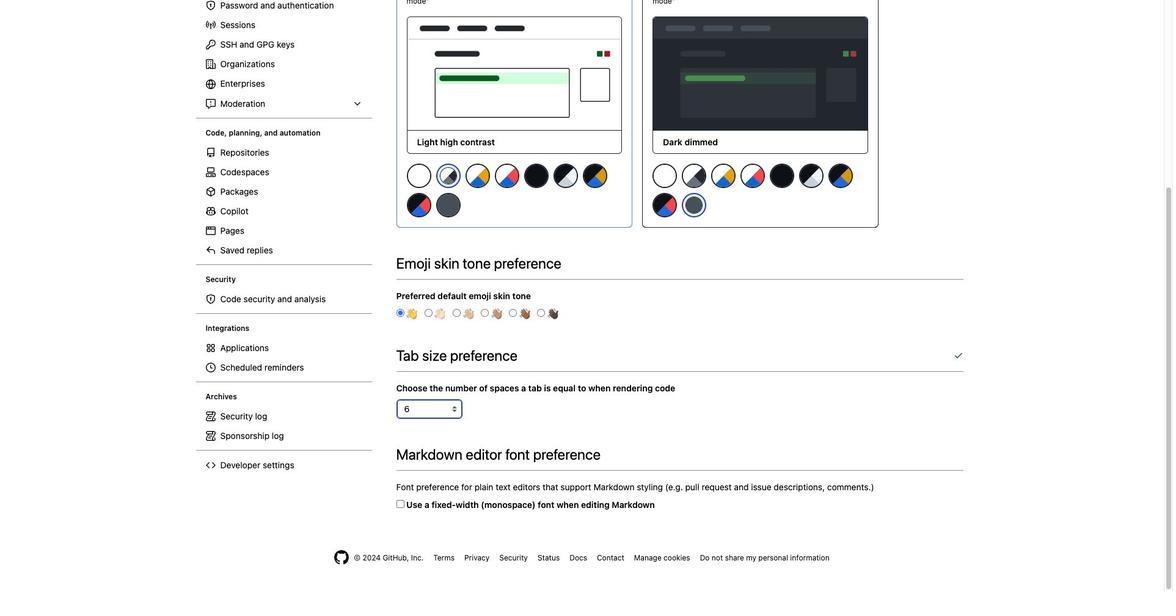 Task type: locate. For each thing, give the bounding box(es) containing it.
dark high contrast image right dark default image
[[799, 164, 824, 188]]

log image
[[206, 412, 215, 422], [206, 431, 215, 441]]

package image
[[206, 187, 215, 197]]

2 dark high contrast image from the left
[[799, 164, 824, 188]]

0 horizontal spatial light high contrast image
[[440, 168, 456, 184]]

code image
[[206, 461, 215, 471]]

0 horizontal spatial dark high contrast image
[[553, 164, 578, 188]]

None checkbox
[[396, 500, 404, 508]]

1 horizontal spatial dark high contrast image
[[799, 164, 824, 188]]

1 list from the top
[[201, 0, 367, 114]]

1 dark high contrast image from the left
[[553, 164, 578, 188]]

dark protanopia & deuteranopia image right dark default image
[[829, 164, 853, 188]]

1 vertical spatial log image
[[206, 431, 215, 441]]

dark tritanopia image
[[407, 193, 431, 217]]

light protanopia & deuteranopia image inside day theme picker option group
[[465, 164, 490, 188]]

organization image
[[206, 59, 215, 69]]

dark high contrast image for dark default image
[[799, 164, 824, 188]]

None radio
[[396, 309, 404, 317], [425, 309, 432, 317], [396, 309, 404, 317], [425, 309, 432, 317]]

0 vertical spatial log image
[[206, 412, 215, 422]]

day theme picker option group
[[406, 163, 622, 222]]

2 log image from the top
[[206, 431, 215, 441]]

2 dark protanopia & deuteranopia image from the left
[[829, 164, 853, 188]]

5 list from the top
[[201, 407, 367, 446]]

light protanopia & deuteranopia image inside night theme picker option group
[[711, 164, 736, 188]]

light high contrast image
[[682, 164, 707, 188], [440, 168, 456, 184]]

option group
[[396, 307, 963, 320]]

log image up code "icon"
[[206, 431, 215, 441]]

check image
[[954, 351, 963, 361]]

0 horizontal spatial dark protanopia & deuteranopia image
[[583, 164, 607, 188]]

None radio
[[453, 309, 461, 317], [481, 309, 489, 317], [509, 309, 517, 317], [537, 309, 545, 317], [453, 309, 461, 317], [481, 309, 489, 317], [509, 309, 517, 317], [537, 309, 545, 317]]

apps image
[[206, 343, 215, 353]]

dark protanopia & deuteranopia image right dark default icon at the left of page
[[583, 164, 607, 188]]

1 dark protanopia & deuteranopia image from the left
[[583, 164, 607, 188]]

homepage image
[[334, 550, 349, 565]]

light high contrast image inside night theme picker option group
[[682, 164, 707, 188]]

1 horizontal spatial dark protanopia & deuteranopia image
[[829, 164, 853, 188]]

light protanopia & deuteranopia image left light tritanopia image
[[465, 164, 490, 188]]

1 horizontal spatial light protanopia & deuteranopia image
[[711, 164, 736, 188]]

light protanopia & deuteranopia image left light tritanopia icon
[[711, 164, 736, 188]]

light high contrast image right light default image
[[682, 164, 707, 188]]

light high contrast image inside day theme picker option group
[[440, 168, 456, 184]]

light protanopia & deuteranopia image for light tritanopia image
[[465, 164, 490, 188]]

dark high contrast image
[[553, 164, 578, 188], [799, 164, 824, 188]]

1 horizontal spatial light high contrast image
[[682, 164, 707, 188]]

dark high contrast image right dark default icon at the left of page
[[553, 164, 578, 188]]

shield lock image
[[206, 295, 215, 304]]

browser image
[[206, 226, 215, 236]]

dark protanopia & deuteranopia image
[[583, 164, 607, 188], [829, 164, 853, 188]]

log image down clock image
[[206, 412, 215, 422]]

dark protanopia & deuteranopia image for dark default image dark high contrast icon
[[829, 164, 853, 188]]

2 light protanopia & deuteranopia image from the left
[[711, 164, 736, 188]]

light high contrast image right light default icon
[[440, 168, 456, 184]]

list
[[201, 0, 367, 114], [201, 143, 367, 260], [201, 290, 367, 309], [201, 339, 367, 378], [201, 407, 367, 446]]

dark default image
[[524, 164, 548, 188]]

1 light protanopia & deuteranopia image from the left
[[465, 164, 490, 188]]

repo image
[[206, 148, 215, 158]]

2 list from the top
[[201, 143, 367, 260]]

3 list from the top
[[201, 290, 367, 309]]

reply image
[[206, 246, 215, 255]]

light protanopia & deuteranopia image
[[465, 164, 490, 188], [711, 164, 736, 188]]

0 horizontal spatial light protanopia & deuteranopia image
[[465, 164, 490, 188]]



Task type: describe. For each thing, give the bounding box(es) containing it.
4 list from the top
[[201, 339, 367, 378]]

broadcast image
[[206, 20, 215, 30]]

globe image
[[206, 79, 215, 89]]

clock image
[[206, 363, 215, 373]]

1 log image from the top
[[206, 412, 215, 422]]

night theme picker option group
[[652, 163, 868, 222]]

light tritanopia image
[[495, 164, 519, 188]]

dark default image
[[770, 164, 795, 188]]

light tritanopia image
[[741, 164, 765, 188]]

dark dimmed image
[[686, 197, 702, 213]]

light protanopia & deuteranopia image for light tritanopia icon
[[711, 164, 736, 188]]

light high contrast image for light default image
[[682, 164, 707, 188]]

dark dimmed image
[[436, 193, 460, 217]]

dark high contrast image for dark default icon at the left of page
[[553, 164, 578, 188]]

dark tritanopia image
[[653, 193, 677, 217]]

codespaces image
[[206, 167, 215, 177]]

light default image
[[407, 164, 431, 188]]

shield lock image
[[206, 1, 215, 10]]

copilot image
[[206, 207, 215, 216]]

key image
[[206, 40, 215, 49]]

light high contrast image for light default icon
[[440, 168, 456, 184]]

dark protanopia & deuteranopia image for dark high contrast icon corresponding to dark default icon at the left of page
[[583, 164, 607, 188]]

light default image
[[653, 164, 677, 188]]



Task type: vqa. For each thing, say whether or not it's contained in the screenshot.
Dark dimmed Image
yes



